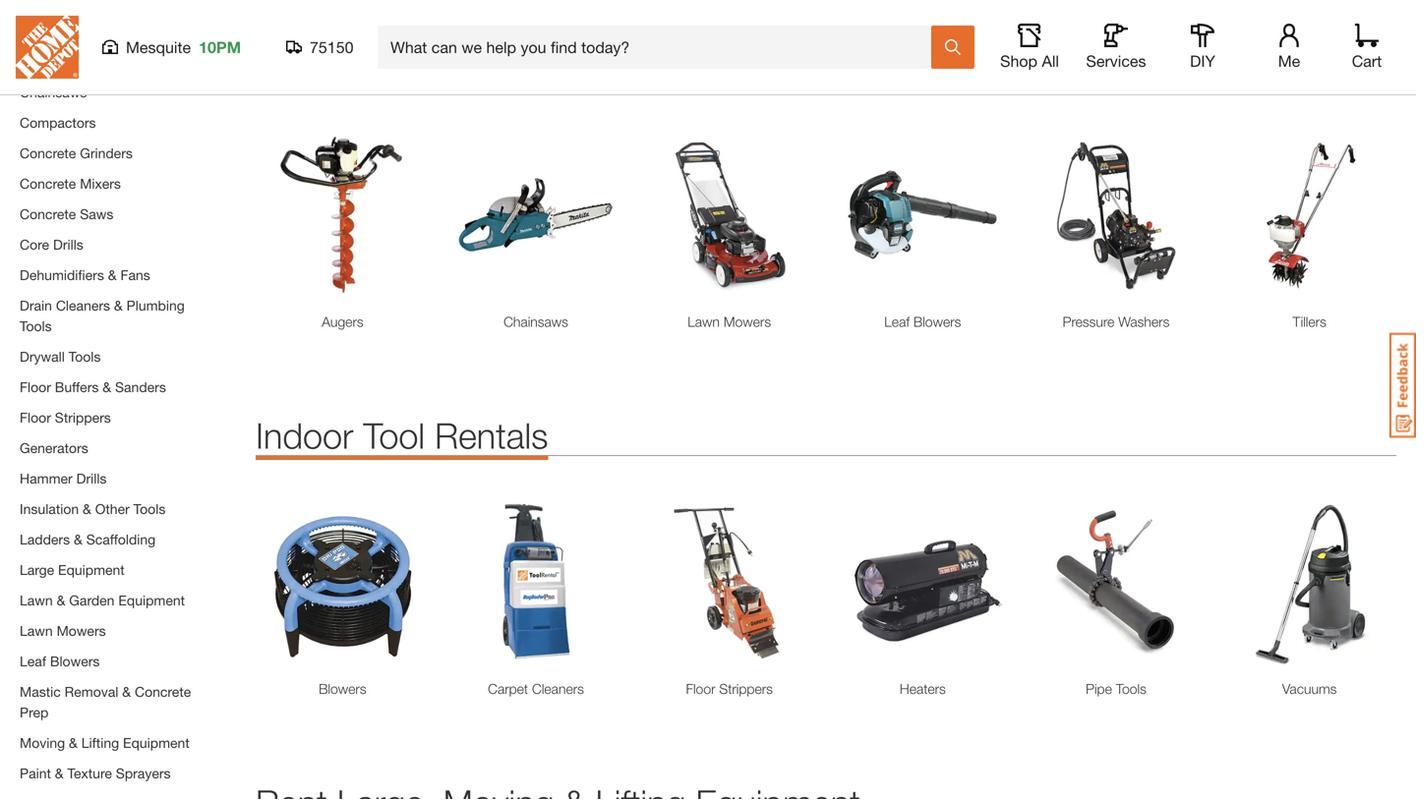 Task type: describe. For each thing, give the bounding box(es) containing it.
garden
[[69, 593, 115, 609]]

large equipment
[[20, 562, 125, 578]]

large equipment link
[[20, 562, 125, 578]]

0 vertical spatial floor strippers
[[20, 410, 111, 426]]

tools up buffers
[[69, 349, 101, 365]]

texture
[[67, 766, 112, 782]]

pressure washers
[[1063, 314, 1170, 330]]

rent carpet cleaners image
[[449, 496, 623, 670]]

0 horizontal spatial floor strippers link
[[20, 410, 111, 426]]

core drills
[[20, 237, 83, 253]]

concrete mixers link
[[20, 176, 121, 192]]

drain
[[20, 297, 52, 314]]

plumbing
[[127, 297, 185, 314]]

1 horizontal spatial carpet cleaners
[[488, 681, 584, 698]]

& right buffers
[[103, 379, 111, 395]]

services button
[[1085, 24, 1148, 71]]

concrete for concrete grinders
[[20, 145, 76, 161]]

lawn & garden equipment
[[20, 593, 185, 609]]

& for fans
[[108, 267, 117, 283]]

lifting
[[81, 735, 119, 751]]

tools right other
[[133, 501, 166, 517]]

drain cleaners & plumbing tools
[[20, 297, 185, 334]]

ladders & scaffolding link
[[20, 532, 156, 548]]

drills for core drills
[[53, 237, 83, 253]]

washers
[[1119, 314, 1170, 330]]

shop
[[1000, 52, 1038, 70]]

0 horizontal spatial carpet cleaners
[[20, 54, 120, 70]]

drywall tools link
[[20, 349, 101, 365]]

indoor
[[256, 415, 353, 456]]

fans
[[120, 267, 150, 283]]

What can we help you find today? search field
[[390, 27, 931, 68]]

prep
[[20, 705, 48, 721]]

1 vertical spatial floor
[[20, 410, 51, 426]]

feedback link image
[[1390, 332, 1416, 439]]

cart
[[1352, 52, 1382, 70]]

core
[[20, 237, 49, 253]]

paint & texture sprayers link
[[20, 766, 171, 782]]

& for garden
[[57, 593, 65, 609]]

0 horizontal spatial lawn mowers link
[[20, 623, 106, 639]]

dehumidifiers & fans link
[[20, 267, 150, 283]]

blowers link
[[256, 679, 430, 700]]

services
[[1086, 52, 1146, 70]]

scaffolding
[[86, 532, 156, 548]]

1 horizontal spatial floor strippers link
[[643, 679, 816, 700]]

pressure washers link
[[1030, 312, 1203, 333]]

pipe
[[1086, 681, 1112, 698]]

lawn mowers for the top lawn mowers link
[[688, 314, 771, 330]]

floor buffers & sanders link
[[20, 379, 166, 395]]

rentals for indoor tool rentals
[[435, 415, 548, 456]]

insulation & other tools
[[20, 501, 166, 517]]

drywall tools
[[20, 349, 101, 365]]

equipment for lifting
[[123, 735, 190, 751]]

lawn mowers for leftmost lawn mowers link
[[20, 623, 106, 639]]

concrete for concrete saws
[[20, 206, 76, 222]]

sanders
[[115, 379, 166, 395]]

insulation & other tools link
[[20, 501, 166, 517]]

mowers for the top lawn mowers link
[[724, 314, 771, 330]]

hammer
[[20, 471, 72, 487]]

1 vertical spatial floor strippers
[[686, 681, 773, 698]]

vacuums
[[1283, 681, 1337, 698]]

dehumidifiers
[[20, 267, 104, 283]]

shop all
[[1000, 52, 1059, 70]]

0 vertical spatial floor
[[20, 379, 51, 395]]

me button
[[1258, 24, 1321, 71]]

rent tillers image
[[1223, 128, 1397, 302]]

0 vertical spatial carpet
[[20, 23, 61, 39]]

buffers
[[55, 379, 99, 395]]

cart link
[[1346, 24, 1389, 71]]

rent heaters image
[[836, 496, 1010, 670]]

0 vertical spatial lawn mowers link
[[643, 312, 816, 333]]

strippers for the right floor strippers "link"
[[719, 681, 773, 698]]

carpet blowers
[[20, 23, 115, 39]]

tillers
[[1293, 314, 1327, 330]]

0 horizontal spatial carpet cleaners link
[[20, 54, 120, 70]]

moving & lifting equipment link
[[20, 735, 190, 751]]

carpet blowers link
[[20, 23, 115, 39]]

rent pipe tools image
[[1030, 496, 1203, 670]]

lawn for leftmost lawn mowers link
[[20, 623, 53, 639]]

shop all button
[[998, 24, 1061, 71]]

0 vertical spatial chainsaws link
[[20, 84, 87, 100]]

leaf for bottommost 'leaf blowers' link
[[20, 654, 46, 670]]

pipe tools link
[[1030, 679, 1203, 700]]

mastic removal & concrete prep
[[20, 684, 191, 721]]

lawn & garden equipment link
[[20, 593, 185, 609]]

tool for outdoor
[[392, 47, 454, 89]]

& inside mastic removal & concrete prep
[[122, 684, 131, 700]]

mixers
[[80, 176, 121, 192]]

concrete grinders link
[[20, 145, 133, 161]]

75150 button
[[286, 37, 354, 57]]

augers
[[322, 314, 364, 330]]

floor buffers & sanders
[[20, 379, 166, 395]]

tillers link
[[1223, 312, 1397, 333]]

rent pressure washers image
[[1030, 128, 1203, 302]]

lawn for the top lawn mowers link
[[688, 314, 720, 330]]

removal
[[65, 684, 118, 700]]

pipe tools
[[1086, 681, 1147, 698]]

1 horizontal spatial chainsaws link
[[449, 312, 623, 333]]



Task type: locate. For each thing, give the bounding box(es) containing it.
indoor tool rentals
[[256, 415, 548, 456]]

1 horizontal spatial leaf blowers
[[885, 314, 961, 330]]

rent augers image
[[256, 128, 430, 302]]

rent chainsaws image
[[449, 128, 623, 302]]

drywall
[[20, 349, 65, 365]]

0 vertical spatial lawn
[[688, 314, 720, 330]]

1 vertical spatial lawn mowers link
[[20, 623, 106, 639]]

augers link
[[256, 312, 430, 333]]

1 vertical spatial mowers
[[57, 623, 106, 639]]

hammer drills link
[[20, 471, 107, 487]]

tool
[[392, 47, 454, 89], [363, 415, 425, 456]]

& left fans
[[108, 267, 117, 283]]

mowers for leftmost lawn mowers link
[[57, 623, 106, 639]]

1 vertical spatial drills
[[76, 471, 107, 487]]

& right removal
[[122, 684, 131, 700]]

1 vertical spatial equipment
[[118, 593, 185, 609]]

hammer drills
[[20, 471, 107, 487]]

strippers
[[55, 410, 111, 426], [719, 681, 773, 698]]

mesquite 10pm
[[126, 38, 241, 57]]

cleaners inside drain cleaners & plumbing tools
[[56, 297, 110, 314]]

blowers for carpet blowers link at the left of the page
[[65, 23, 115, 39]]

& down fans
[[114, 297, 123, 314]]

0 horizontal spatial floor strippers
[[20, 410, 111, 426]]

0 vertical spatial chainsaws
[[20, 84, 87, 100]]

1 horizontal spatial carpet cleaners link
[[449, 679, 623, 700]]

strippers inside floor strippers "link"
[[719, 681, 773, 698]]

rent leaf blowers image
[[836, 128, 1010, 302]]

tools down drain
[[20, 318, 52, 334]]

ladders
[[20, 532, 70, 548]]

rentals for outdoor tool rentals
[[464, 47, 577, 89]]

75150
[[310, 38, 354, 57]]

1 horizontal spatial mowers
[[724, 314, 771, 330]]

insulation
[[20, 501, 79, 517]]

concrete saws link
[[20, 206, 114, 222]]

carpet
[[20, 23, 61, 39], [20, 54, 61, 70], [488, 681, 528, 698]]

moving
[[20, 735, 65, 751]]

heaters link
[[836, 679, 1010, 700]]

10pm
[[199, 38, 241, 57]]

0 vertical spatial strippers
[[55, 410, 111, 426]]

0 horizontal spatial leaf blowers link
[[20, 654, 100, 670]]

rent blowers image
[[256, 496, 430, 670]]

leaf blowers for bottommost 'leaf blowers' link
[[20, 654, 100, 670]]

leaf
[[885, 314, 910, 330], [20, 654, 46, 670]]

concrete
[[20, 145, 76, 161], [20, 176, 76, 192], [20, 206, 76, 222], [135, 684, 191, 700]]

& up large equipment link
[[74, 532, 82, 548]]

0 vertical spatial carpet cleaners link
[[20, 54, 120, 70]]

diy
[[1190, 52, 1216, 70]]

moving & lifting equipment
[[20, 735, 190, 751]]

lawn mowers
[[688, 314, 771, 330], [20, 623, 106, 639]]

generators link
[[20, 440, 88, 456]]

blowers
[[65, 23, 115, 39], [914, 314, 961, 330], [50, 654, 100, 670], [319, 681, 366, 698]]

lawn mowers link
[[643, 312, 816, 333], [20, 623, 106, 639]]

equipment up the "sprayers" on the left bottom of the page
[[123, 735, 190, 751]]

0 vertical spatial tool
[[392, 47, 454, 89]]

carpet cleaners
[[20, 54, 120, 70], [488, 681, 584, 698]]

concrete for concrete mixers
[[20, 176, 76, 192]]

concrete right removal
[[135, 684, 191, 700]]

0 vertical spatial leaf
[[885, 314, 910, 330]]

0 horizontal spatial leaf blowers
[[20, 654, 100, 670]]

0 vertical spatial lawn mowers
[[688, 314, 771, 330]]

sprayers
[[116, 766, 171, 782]]

paint
[[20, 766, 51, 782]]

1 vertical spatial lawn mowers
[[20, 623, 106, 639]]

cleaners
[[65, 54, 120, 70], [56, 297, 110, 314], [532, 681, 584, 698]]

1 vertical spatial carpet cleaners link
[[449, 679, 623, 700]]

generators
[[20, 440, 88, 456]]

1 vertical spatial chainsaws link
[[449, 312, 623, 333]]

tools right pipe
[[1116, 681, 1147, 698]]

leaf blowers for top 'leaf blowers' link
[[885, 314, 961, 330]]

floor
[[20, 379, 51, 395], [20, 410, 51, 426], [686, 681, 716, 698]]

rent lawn mowers image
[[643, 128, 816, 302]]

mastic removal & concrete prep link
[[20, 684, 191, 721]]

rent vacuums image
[[1223, 496, 1397, 670]]

rent floor strippers image
[[643, 496, 816, 670]]

& left garden
[[57, 593, 65, 609]]

0 vertical spatial mowers
[[724, 314, 771, 330]]

heaters
[[900, 681, 946, 698]]

0 vertical spatial drills
[[53, 237, 83, 253]]

rentals
[[464, 47, 577, 89], [435, 415, 548, 456]]

&
[[108, 267, 117, 283], [114, 297, 123, 314], [103, 379, 111, 395], [83, 501, 91, 517], [74, 532, 82, 548], [57, 593, 65, 609], [122, 684, 131, 700], [69, 735, 78, 751], [55, 766, 64, 782]]

tool right 75150
[[392, 47, 454, 89]]

leaf for top 'leaf blowers' link
[[885, 314, 910, 330]]

1 vertical spatial lawn
[[20, 593, 53, 609]]

2 vertical spatial cleaners
[[532, 681, 584, 698]]

1 vertical spatial cleaners
[[56, 297, 110, 314]]

equipment for garden
[[118, 593, 185, 609]]

lawn
[[688, 314, 720, 330], [20, 593, 53, 609], [20, 623, 53, 639]]

1 horizontal spatial leaf blowers link
[[836, 312, 1010, 333]]

outdoor
[[256, 47, 382, 89]]

blowers for top 'leaf blowers' link
[[914, 314, 961, 330]]

1 horizontal spatial floor strippers
[[686, 681, 773, 698]]

0 horizontal spatial mowers
[[57, 623, 106, 639]]

1 vertical spatial rentals
[[435, 415, 548, 456]]

0 vertical spatial rentals
[[464, 47, 577, 89]]

& for other
[[83, 501, 91, 517]]

equipment right garden
[[118, 593, 185, 609]]

the home depot logo image
[[16, 16, 79, 79]]

0 horizontal spatial chainsaws
[[20, 84, 87, 100]]

1 vertical spatial chainsaws
[[504, 314, 568, 330]]

& for texture
[[55, 766, 64, 782]]

concrete up core drills link
[[20, 206, 76, 222]]

0 vertical spatial cleaners
[[65, 54, 120, 70]]

lawn for lawn & garden equipment link
[[20, 593, 53, 609]]

1 horizontal spatial lawn mowers link
[[643, 312, 816, 333]]

1 vertical spatial carpet cleaners
[[488, 681, 584, 698]]

tool right indoor
[[363, 415, 425, 456]]

concrete grinders
[[20, 145, 133, 161]]

0 vertical spatial leaf blowers link
[[836, 312, 1010, 333]]

0 vertical spatial floor strippers link
[[20, 410, 111, 426]]

1 horizontal spatial strippers
[[719, 681, 773, 698]]

tools inside drain cleaners & plumbing tools
[[20, 318, 52, 334]]

all
[[1042, 52, 1059, 70]]

concrete mixers
[[20, 176, 121, 192]]

& for scaffolding
[[74, 532, 82, 548]]

blowers inside "link"
[[319, 681, 366, 698]]

dehumidifiers & fans
[[20, 267, 150, 283]]

drills down concrete saws
[[53, 237, 83, 253]]

2 vertical spatial carpet
[[488, 681, 528, 698]]

1 vertical spatial tool
[[363, 415, 425, 456]]

concrete saws
[[20, 206, 114, 222]]

2 vertical spatial equipment
[[123, 735, 190, 751]]

ladders & scaffolding
[[20, 532, 156, 548]]

chainsaws
[[20, 84, 87, 100], [504, 314, 568, 330]]

2 vertical spatial lawn
[[20, 623, 53, 639]]

equipment
[[58, 562, 125, 578], [118, 593, 185, 609], [123, 735, 190, 751]]

concrete up concrete saws
[[20, 176, 76, 192]]

mesquite
[[126, 38, 191, 57]]

& left lifting
[[69, 735, 78, 751]]

blowers for bottommost 'leaf blowers' link
[[50, 654, 100, 670]]

grinders
[[80, 145, 133, 161]]

paint & texture sprayers
[[20, 766, 171, 782]]

& inside drain cleaners & plumbing tools
[[114, 297, 123, 314]]

concrete down compactors link
[[20, 145, 76, 161]]

floor strippers
[[20, 410, 111, 426], [686, 681, 773, 698]]

pressure
[[1063, 314, 1115, 330]]

other
[[95, 501, 130, 517]]

1 horizontal spatial chainsaws
[[504, 314, 568, 330]]

concrete inside mastic removal & concrete prep
[[135, 684, 191, 700]]

drills up insulation & other tools 'link'
[[76, 471, 107, 487]]

1 vertical spatial leaf blowers link
[[20, 654, 100, 670]]

mastic
[[20, 684, 61, 700]]

outdoor tool rentals
[[256, 47, 577, 89]]

0 horizontal spatial lawn mowers
[[20, 623, 106, 639]]

tools
[[20, 318, 52, 334], [69, 349, 101, 365], [133, 501, 166, 517], [1116, 681, 1147, 698]]

1 horizontal spatial lawn mowers
[[688, 314, 771, 330]]

1 vertical spatial strippers
[[719, 681, 773, 698]]

tool for indoor
[[363, 415, 425, 456]]

1 horizontal spatial leaf
[[885, 314, 910, 330]]

0 vertical spatial carpet cleaners
[[20, 54, 120, 70]]

compactors link
[[20, 115, 96, 131]]

compactors
[[20, 115, 96, 131]]

equipment up garden
[[58, 562, 125, 578]]

saws
[[80, 206, 114, 222]]

0 vertical spatial equipment
[[58, 562, 125, 578]]

0 horizontal spatial strippers
[[55, 410, 111, 426]]

drills
[[53, 237, 83, 253], [76, 471, 107, 487]]

me
[[1278, 52, 1301, 70]]

core drills link
[[20, 237, 83, 253]]

0 vertical spatial leaf blowers
[[885, 314, 961, 330]]

& right paint
[[55, 766, 64, 782]]

0 horizontal spatial chainsaws link
[[20, 84, 87, 100]]

0 horizontal spatial leaf
[[20, 654, 46, 670]]

1 vertical spatial leaf blowers
[[20, 654, 100, 670]]

2 vertical spatial floor
[[686, 681, 716, 698]]

large
[[20, 562, 54, 578]]

drills for hammer drills
[[76, 471, 107, 487]]

strippers for left floor strippers "link"
[[55, 410, 111, 426]]

1 vertical spatial carpet
[[20, 54, 61, 70]]

vacuums link
[[1223, 679, 1397, 700]]

1 vertical spatial floor strippers link
[[643, 679, 816, 700]]

mowers
[[724, 314, 771, 330], [57, 623, 106, 639]]

& left other
[[83, 501, 91, 517]]

& for lifting
[[69, 735, 78, 751]]

drain cleaners & plumbing tools link
[[20, 297, 185, 334]]

diy button
[[1171, 24, 1234, 71]]

1 vertical spatial leaf
[[20, 654, 46, 670]]



Task type: vqa. For each thing, say whether or not it's contained in the screenshot.
bottommost RENTAL
no



